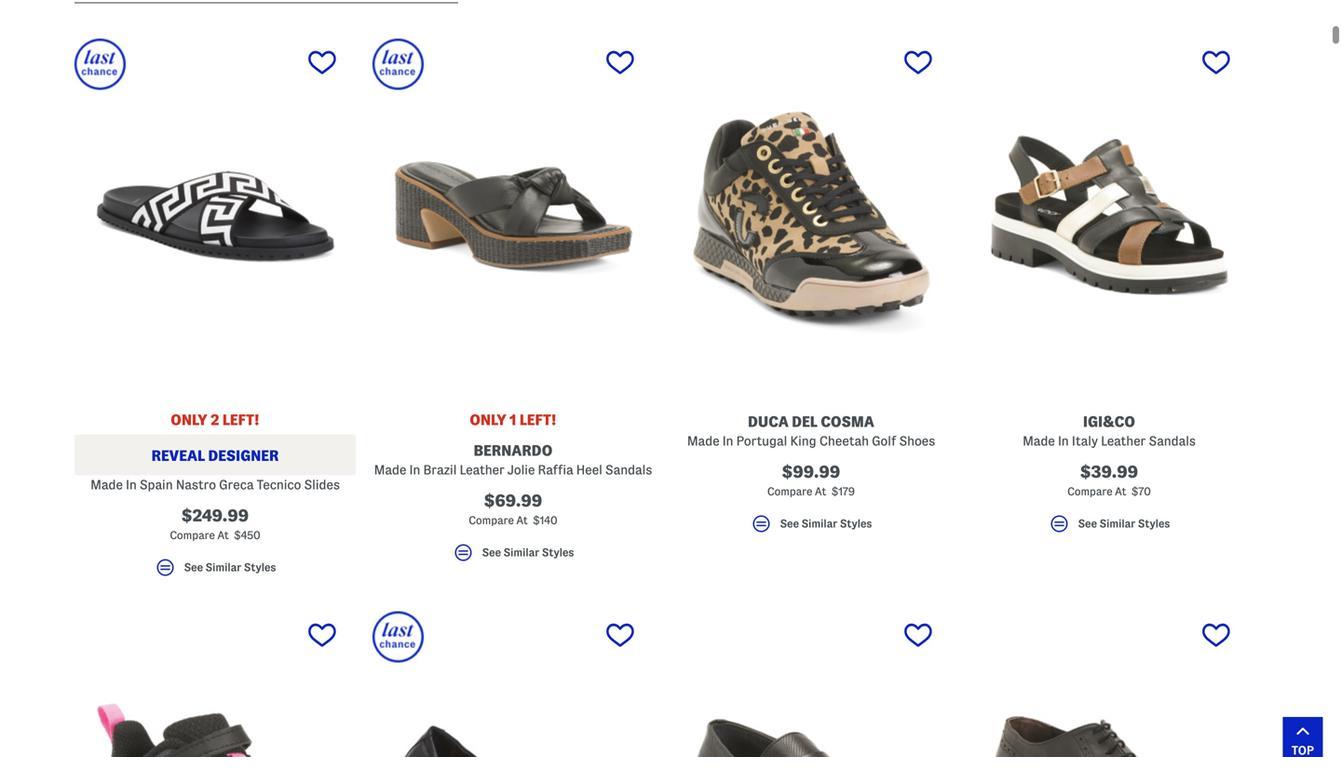 Task type: describe. For each thing, give the bounding box(es) containing it.
tecnico
[[257, 478, 301, 492]]

$99.99
[[782, 463, 840, 481]]

duca del cosma made in portugal king cheetah golf shoes
[[687, 414, 935, 448]]

only 1 left!
[[470, 412, 557, 428]]

cheetah
[[819, 434, 869, 448]]

heel
[[576, 463, 602, 477]]

raffia
[[538, 463, 573, 477]]

only for bernardo
[[470, 412, 506, 428]]

styles for see similar styles button for igi&co made in italy leather sandals $39.99 compare at              $70 element
[[1138, 518, 1170, 530]]

similar for reveal designer made in spain nastro greca tecnico slides $249.99 compare at              $450 element
[[205, 562, 241, 573]]

made left spain
[[90, 478, 123, 492]]

brazil
[[423, 463, 457, 477]]

compare for $99.99
[[767, 486, 812, 497]]

see for see similar styles button for igi&co made in italy leather sandals $39.99 compare at              $70 element
[[1078, 518, 1097, 530]]

made inside bernardo made in brazil leather jolie raffia heel sandals
[[374, 463, 406, 477]]

similar for igi&co made in italy leather sandals $39.99 compare at              $70 element
[[1100, 518, 1135, 530]]

duca del cosma made in portugal king cheetah golf shoes $99.99 compare at              $179 element
[[671, 39, 952, 543]]

made inside duca del cosma made in portugal king cheetah golf shoes
[[687, 434, 719, 448]]

$69.99
[[484, 492, 542, 510]]

igi&co
[[1083, 414, 1135, 430]]

made in spain nastro greca tecnico slides
[[90, 478, 340, 492]]

$249.99
[[181, 507, 249, 525]]

in inside bernardo made in brazil leather jolie raffia heel sandals
[[409, 463, 420, 477]]

compare for $39.99
[[1067, 486, 1112, 497]]

see similar styles button for reveal designer made in spain nastro greca tecnico slides $249.99 compare at              $450 element
[[75, 556, 356, 587]]

$179
[[831, 486, 855, 497]]

$99.99 compare at              $179
[[767, 463, 855, 497]]

left! for $249.99
[[222, 412, 260, 428]]

$39.99
[[1080, 463, 1138, 481]]

see for see similar styles button associated with duca del cosma made in portugal king cheetah golf shoes $99.99 compare at              $179 element
[[780, 518, 799, 530]]

reveal designer
[[151, 447, 279, 464]]

group containing $99.99
[[75, 39, 1267, 757]]

bernardo
[[474, 442, 553, 459]]

golf
[[872, 434, 896, 448]]

cosma
[[821, 414, 874, 430]]

slides
[[304, 478, 340, 492]]

nastro
[[176, 478, 216, 492]]

styles for the bernardo made in brazil leather jolie raffia heel sandals $69.99 compare at              $140 element on the left of the page's see similar styles button
[[542, 547, 574, 559]]

made in italy leather sandals image
[[969, 39, 1250, 391]]

del
[[792, 414, 818, 430]]

see similar styles button for igi&co made in italy leather sandals $39.99 compare at              $70 element
[[969, 513, 1250, 543]]

only 2 left!
[[171, 412, 260, 428]]

rav wide width running sneakers (infant, toddler) image
[[75, 611, 356, 757]]

similar for duca del cosma made in portugal king cheetah golf shoes $99.99 compare at              $179 element
[[802, 518, 837, 530]]

see similar styles for reveal designer made in spain nastro greca tecnico slides $249.99 compare at              $450 element see similar styles button
[[184, 562, 276, 573]]

$140
[[533, 515, 558, 526]]



Task type: locate. For each thing, give the bounding box(es) containing it.
made in portugal king cheetah golf shoes image
[[671, 39, 952, 391]]

see similar styles button for the bernardo made in brazil leather jolie raffia heel sandals $69.99 compare at              $140 element on the left of the page
[[373, 542, 654, 572]]

sandals inside "igi&co made in italy leather sandals"
[[1149, 434, 1196, 448]]

see similar styles button down $249.99 compare at              $450
[[75, 556, 356, 587]]

1 horizontal spatial sandals
[[1149, 434, 1196, 448]]

see down $69.99 compare at              $140
[[482, 547, 501, 559]]

1 horizontal spatial left!
[[520, 412, 557, 428]]

1 horizontal spatial leather
[[1101, 434, 1146, 448]]

greca
[[219, 478, 254, 492]]

in inside "igi&co made in italy leather sandals"
[[1058, 434, 1069, 448]]

leather for $69.99
[[460, 463, 505, 477]]

0 horizontal spatial only
[[171, 412, 207, 428]]

see similar styles down $70 on the right bottom
[[1078, 518, 1170, 530]]

leather down igi&co
[[1101, 434, 1146, 448]]

similar inside igi&co made in italy leather sandals $39.99 compare at              $70 element
[[1100, 518, 1135, 530]]

styles for see similar styles button associated with duca del cosma made in portugal king cheetah golf shoes $99.99 compare at              $179 element
[[840, 518, 872, 530]]

compare inside $69.99 compare at              $140
[[469, 515, 514, 526]]

only left 1
[[470, 412, 506, 428]]

styles down $70 on the right bottom
[[1138, 518, 1170, 530]]

leather inside "igi&co made in italy leather sandals"
[[1101, 434, 1146, 448]]

compare inside $39.99 compare at              $70
[[1067, 486, 1112, 497]]

similar down $140
[[504, 547, 539, 559]]

2 only from the left
[[470, 412, 506, 428]]

see
[[780, 518, 799, 530], [1078, 518, 1097, 530], [482, 547, 501, 559], [184, 562, 203, 573]]

see similar styles down $450
[[184, 562, 276, 573]]

styles for reveal designer made in spain nastro greca tecnico slides $249.99 compare at              $450 element see similar styles button
[[244, 562, 276, 573]]

men's made in italy leather dress oxfords image
[[969, 611, 1250, 757]]

made left the portugal
[[687, 434, 719, 448]]

compare down $99.99
[[767, 486, 812, 497]]

shoes
[[899, 434, 935, 448]]

left!
[[222, 412, 260, 428], [520, 412, 557, 428]]

see down $249.99 compare at              $450
[[184, 562, 203, 573]]

see down $99.99 compare at              $179
[[780, 518, 799, 530]]

see similar styles button
[[671, 513, 952, 543], [969, 513, 1250, 543], [373, 542, 654, 572], [75, 556, 356, 587]]

king
[[790, 434, 816, 448]]

made in spain leather ballet flats image
[[373, 611, 654, 757]]

similar down $70 on the right bottom
[[1100, 518, 1135, 530]]

reveal designer made in spain nastro greca tecnico slides $249.99 compare at              $450 element
[[75, 39, 356, 587]]

lizard embossed monk strap leather loafers image
[[671, 611, 952, 757]]

similar inside reveal designer made in spain nastro greca tecnico slides $249.99 compare at              $450 element
[[205, 562, 241, 573]]

0 horizontal spatial sandals
[[605, 463, 652, 477]]

2 left! from the left
[[520, 412, 557, 428]]

made in spain nastro greca tecnico slides image
[[75, 39, 356, 391]]

made inside "igi&co made in italy leather sandals"
[[1023, 434, 1055, 448]]

$39.99 compare at              $70
[[1067, 463, 1151, 497]]

in left the portugal
[[722, 434, 733, 448]]

similar down $450
[[205, 562, 241, 573]]

0 vertical spatial sandals
[[1149, 434, 1196, 448]]

$249.99 compare at              $450
[[170, 507, 260, 541]]

see similar styles
[[780, 518, 872, 530], [1078, 518, 1170, 530], [482, 547, 574, 559], [184, 562, 276, 573]]

similar
[[802, 518, 837, 530], [1100, 518, 1135, 530], [504, 547, 539, 559], [205, 562, 241, 573]]

only
[[171, 412, 207, 428], [470, 412, 506, 428]]

styles inside reveal designer made in spain nastro greca tecnico slides $249.99 compare at              $450 element
[[244, 562, 276, 573]]

made left italy
[[1023, 434, 1055, 448]]

see for reveal designer made in spain nastro greca tecnico slides $249.99 compare at              $450 element see similar styles button
[[184, 562, 203, 573]]

only for $249.99
[[171, 412, 207, 428]]

portugal
[[736, 434, 787, 448]]

2
[[211, 412, 219, 428]]

compare down $249.99
[[170, 529, 215, 541]]

see similar styles for the bernardo made in brazil leather jolie raffia heel sandals $69.99 compare at              $140 element on the left of the page's see similar styles button
[[482, 547, 574, 559]]

styles
[[840, 518, 872, 530], [1138, 518, 1170, 530], [542, 547, 574, 559], [244, 562, 276, 573]]

see similar styles for see similar styles button associated with duca del cosma made in portugal king cheetah golf shoes $99.99 compare at              $179 element
[[780, 518, 872, 530]]

0 horizontal spatial leather
[[460, 463, 505, 477]]

1 horizontal spatial only
[[470, 412, 506, 428]]

styles inside the bernardo made in brazil leather jolie raffia heel sandals $69.99 compare at              $140 element
[[542, 547, 574, 559]]

1 only from the left
[[171, 412, 207, 428]]

see similar styles down $179
[[780, 518, 872, 530]]

only left 2
[[171, 412, 207, 428]]

compare for $69.99
[[469, 515, 514, 526]]

left! right 1
[[520, 412, 557, 428]]

compare down $39.99
[[1067, 486, 1112, 497]]

similar inside the bernardo made in brazil leather jolie raffia heel sandals $69.99 compare at              $140 element
[[504, 547, 539, 559]]

1
[[510, 412, 516, 428]]

compare inside $249.99 compare at              $450
[[170, 529, 215, 541]]

jolie
[[507, 463, 535, 477]]

left! for bernardo
[[520, 412, 557, 428]]

in left spain
[[126, 478, 137, 492]]

compare
[[767, 486, 812, 497], [1067, 486, 1112, 497], [469, 515, 514, 526], [170, 529, 215, 541]]

italy
[[1072, 434, 1098, 448]]

styles inside igi&co made in italy leather sandals $39.99 compare at              $70 element
[[1138, 518, 1170, 530]]

left! inside reveal designer made in spain nastro greca tecnico slides $249.99 compare at              $450 element
[[222, 412, 260, 428]]

similar inside duca del cosma made in portugal king cheetah golf shoes $99.99 compare at              $179 element
[[802, 518, 837, 530]]

similar down $179
[[802, 518, 837, 530]]

see similar styles button down $39.99 compare at              $70 at the bottom
[[969, 513, 1250, 543]]

duca
[[748, 414, 789, 430]]

leather down 'bernardo'
[[460, 463, 505, 477]]

left! right 2
[[222, 412, 260, 428]]

see similar styles for see similar styles button for igi&co made in italy leather sandals $39.99 compare at              $70 element
[[1078, 518, 1170, 530]]

1 vertical spatial sandals
[[605, 463, 652, 477]]

see similar styles button down $69.99 compare at              $140
[[373, 542, 654, 572]]

1 left! from the left
[[222, 412, 260, 428]]

see down $39.99 compare at              $70 at the bottom
[[1078, 518, 1097, 530]]

igi&co made in italy leather sandals $39.99 compare at              $70 element
[[969, 39, 1250, 543]]

styles down $179
[[840, 518, 872, 530]]

see inside duca del cosma made in portugal king cheetah golf shoes $99.99 compare at              $179 element
[[780, 518, 799, 530]]

leather
[[1101, 434, 1146, 448], [460, 463, 505, 477]]

designer
[[208, 447, 279, 464]]

styles down $140
[[542, 547, 574, 559]]

0 horizontal spatial left!
[[222, 412, 260, 428]]

$70
[[1131, 486, 1151, 497]]

reveal
[[151, 447, 205, 464]]

see similar styles inside reveal designer made in spain nastro greca tecnico slides $249.99 compare at              $450 element
[[184, 562, 276, 573]]

0 vertical spatial leather
[[1101, 434, 1146, 448]]

see similar styles button for duca del cosma made in portugal king cheetah golf shoes $99.99 compare at              $179 element
[[671, 513, 952, 543]]

compare down $69.99 on the left bottom
[[469, 515, 514, 526]]

sandals inside bernardo made in brazil leather jolie raffia heel sandals
[[605, 463, 652, 477]]

leather for $39.99
[[1101, 434, 1146, 448]]

left! inside the bernardo made in brazil leather jolie raffia heel sandals $69.99 compare at              $140 element
[[520, 412, 557, 428]]

see inside reveal designer made in spain nastro greca tecnico slides $249.99 compare at              $450 element
[[184, 562, 203, 573]]

sandals
[[1149, 434, 1196, 448], [605, 463, 652, 477]]

only inside the bernardo made in brazil leather jolie raffia heel sandals $69.99 compare at              $140 element
[[470, 412, 506, 428]]

in left italy
[[1058, 434, 1069, 448]]

in
[[722, 434, 733, 448], [1058, 434, 1069, 448], [409, 463, 420, 477], [126, 478, 137, 492]]

see inside igi&co made in italy leather sandals $39.99 compare at              $70 element
[[1078, 518, 1097, 530]]

group
[[75, 39, 1267, 757]]

sandals right heel
[[605, 463, 652, 477]]

leather inside bernardo made in brazil leather jolie raffia heel sandals
[[460, 463, 505, 477]]

made
[[687, 434, 719, 448], [1023, 434, 1055, 448], [374, 463, 406, 477], [90, 478, 123, 492]]

see similar styles inside the bernardo made in brazil leather jolie raffia heel sandals $69.99 compare at              $140 element
[[482, 547, 574, 559]]

styles inside duca del cosma made in portugal king cheetah golf shoes $99.99 compare at              $179 element
[[840, 518, 872, 530]]

see similar styles inside duca del cosma made in portugal king cheetah golf shoes $99.99 compare at              $179 element
[[780, 518, 872, 530]]

styles down $450
[[244, 562, 276, 573]]

1 vertical spatial leather
[[460, 463, 505, 477]]

bernardo made in brazil leather jolie raffia heel sandals $69.99 compare at              $140 element
[[373, 39, 654, 572]]

spain
[[140, 478, 173, 492]]

bernardo made in brazil leather jolie raffia heel sandals
[[374, 442, 652, 477]]

similar for the bernardo made in brazil leather jolie raffia heel sandals $69.99 compare at              $140 element on the left of the page
[[504, 547, 539, 559]]

in inside duca del cosma made in portugal king cheetah golf shoes
[[722, 434, 733, 448]]

see for the bernardo made in brazil leather jolie raffia heel sandals $69.99 compare at              $140 element on the left of the page's see similar styles button
[[482, 547, 501, 559]]

in left brazil
[[409, 463, 420, 477]]

see similar styles button down $99.99 compare at              $179
[[671, 513, 952, 543]]

see inside the bernardo made in brazil leather jolie raffia heel sandals $69.99 compare at              $140 element
[[482, 547, 501, 559]]

$69.99 compare at              $140
[[469, 492, 558, 526]]

igi&co made in italy leather sandals
[[1023, 414, 1196, 448]]

only inside reveal designer made in spain nastro greca tecnico slides $249.99 compare at              $450 element
[[171, 412, 207, 428]]

see similar styles inside igi&co made in italy leather sandals $39.99 compare at              $70 element
[[1078, 518, 1170, 530]]

$450
[[234, 529, 260, 541]]

made left brazil
[[374, 463, 406, 477]]

compare inside $99.99 compare at              $179
[[767, 486, 812, 497]]

sandals up $70 on the right bottom
[[1149, 434, 1196, 448]]

made in brazil leather jolie raffia heel sandals image
[[373, 39, 654, 391]]

see similar styles down $140
[[482, 547, 574, 559]]



Task type: vqa. For each thing, say whether or not it's contained in the screenshot.
top leather
yes



